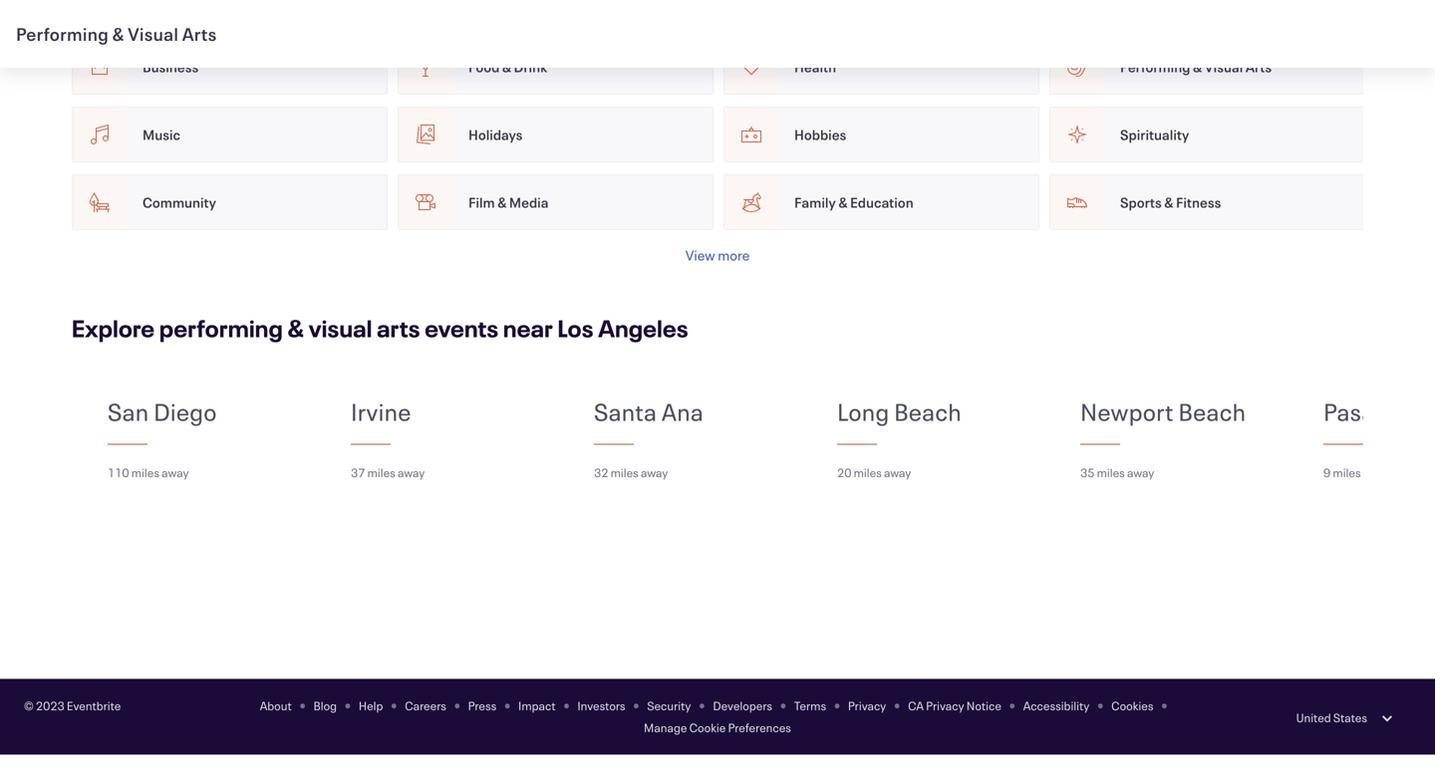 Task type: describe. For each thing, give the bounding box(es) containing it.
long beach
[[837, 396, 962, 428]]

terms
[[794, 698, 826, 714]]

& for film & media link at left
[[498, 193, 507, 212]]

film & media link
[[398, 175, 714, 230]]

accessibility link
[[1023, 698, 1090, 714]]

investors
[[578, 698, 626, 714]]

visual
[[309, 313, 372, 344]]

sports & fitness
[[1120, 193, 1221, 212]]

community link
[[72, 175, 388, 230]]

impact link
[[518, 698, 556, 714]]

0 horizontal spatial visual
[[128, 22, 179, 46]]

blog link
[[314, 698, 337, 714]]

drink
[[514, 58, 547, 76]]

spirituality link
[[1050, 107, 1366, 163]]

about link
[[260, 698, 292, 714]]

& for 'food & drink' link
[[502, 58, 511, 76]]

cookies
[[1112, 698, 1154, 714]]

film & media
[[468, 193, 549, 212]]

35 miles away
[[1081, 465, 1155, 481]]

united
[[1297, 710, 1331, 726]]

food & drink
[[468, 58, 547, 76]]

newport beach link
[[1081, 396, 1252, 428]]

fitness
[[1176, 193, 1221, 212]]

about
[[260, 698, 292, 714]]

san diego
[[108, 396, 217, 428]]

beach for newport beach
[[1179, 396, 1246, 428]]

away for long beach
[[884, 465, 911, 481]]

view
[[685, 246, 715, 265]]

view more
[[685, 246, 750, 265]]

food
[[468, 58, 500, 76]]

community
[[143, 193, 216, 212]]

ca privacy notice link
[[908, 698, 1002, 714]]

pasadena
[[1324, 396, 1429, 428]]

miles for irvine
[[367, 465, 396, 481]]

food & drink link
[[398, 39, 714, 95]]

family & education link
[[724, 175, 1040, 230]]

press link
[[468, 698, 497, 714]]

irvine
[[351, 396, 411, 428]]

film
[[468, 193, 495, 212]]

san
[[108, 396, 149, 428]]

family
[[794, 193, 836, 212]]

beach for long beach
[[894, 396, 962, 428]]

music
[[143, 126, 181, 144]]

110
[[108, 465, 129, 481]]

press
[[468, 698, 497, 714]]

developers
[[713, 698, 772, 714]]

holidays
[[468, 126, 523, 144]]

miles for santa ana
[[611, 465, 639, 481]]

view more button
[[685, 246, 750, 265]]

© 2023 eventbrite
[[24, 698, 121, 714]]

32
[[594, 465, 608, 481]]

los
[[558, 313, 594, 344]]

careers
[[405, 698, 446, 714]]

manage cookie preferences link
[[644, 720, 791, 736]]

& for performing & visual arts link
[[1193, 58, 1202, 76]]

business
[[143, 58, 199, 76]]

explore performing & visual arts events near los angeles
[[72, 313, 689, 344]]

& for "sports & fitness" link
[[1165, 193, 1174, 212]]

1 privacy from the left
[[848, 698, 886, 714]]

arts
[[377, 313, 420, 344]]

away for irvine
[[398, 465, 425, 481]]

1 horizontal spatial performing & visual arts
[[1120, 58, 1272, 76]]

security link
[[647, 698, 691, 714]]

impact
[[518, 698, 556, 714]]

cookies link
[[1112, 698, 1154, 714]]

investors link
[[578, 698, 626, 714]]

ca
[[908, 698, 924, 714]]

20
[[837, 465, 852, 481]]

ca privacy notice
[[908, 698, 1002, 714]]



Task type: vqa. For each thing, say whether or not it's contained in the screenshot.
Long Beach link
yes



Task type: locate. For each thing, give the bounding box(es) containing it.
& for family & education 'link' at the right of the page
[[839, 193, 848, 212]]

away right 9
[[1363, 465, 1391, 481]]

newport beach
[[1081, 396, 1246, 428]]

more
[[718, 246, 750, 265]]

briefcase_svg image
[[88, 55, 112, 79]]

away for san diego
[[162, 465, 189, 481]]

away right 110
[[162, 465, 189, 481]]

states
[[1334, 710, 1368, 726]]

privacy right ca
[[926, 698, 965, 714]]

miles right 20
[[854, 465, 882, 481]]

beach right 'long'
[[894, 396, 962, 428]]

santa ana
[[594, 396, 704, 428]]

performing inside performing & visual arts link
[[1120, 58, 1191, 76]]

1 horizontal spatial privacy
[[926, 698, 965, 714]]

3 away from the left
[[641, 465, 668, 481]]

0 horizontal spatial performing & visual arts
[[16, 22, 217, 46]]

0 vertical spatial visual
[[128, 22, 179, 46]]

35
[[1081, 465, 1095, 481]]

santa
[[594, 396, 657, 428]]

0 vertical spatial arts
[[182, 22, 217, 46]]

6 away from the left
[[1363, 465, 1391, 481]]

united states
[[1297, 710, 1368, 726]]

miles right 9
[[1333, 465, 1361, 481]]

cookies manage cookie preferences
[[644, 698, 1154, 736]]

performing & visual arts up spirituality link on the right top of page
[[1120, 58, 1272, 76]]

performing & visual arts link
[[1050, 39, 1366, 95]]

irvine link
[[351, 396, 523, 428]]

performing up spirituality
[[1120, 58, 1191, 76]]

visual up business
[[128, 22, 179, 46]]

2023
[[36, 698, 65, 714]]

miles right 35
[[1097, 465, 1125, 481]]

110 miles away
[[108, 465, 189, 481]]

help
[[359, 698, 383, 714]]

1 away from the left
[[162, 465, 189, 481]]

2 away from the left
[[398, 465, 425, 481]]

4 away from the left
[[884, 465, 911, 481]]

5 miles from the left
[[1097, 465, 1125, 481]]

6 miles from the left
[[1333, 465, 1361, 481]]

eventbrite
[[67, 698, 121, 714]]

away right 32
[[641, 465, 668, 481]]

holidays link
[[398, 107, 714, 163]]

0 horizontal spatial arts
[[182, 22, 217, 46]]

miles right 37
[[367, 465, 396, 481]]

miles right 110
[[131, 465, 159, 481]]

arts up business
[[182, 22, 217, 46]]

business link
[[72, 39, 388, 95]]

beach
[[894, 396, 962, 428], [1179, 396, 1246, 428]]

2 beach from the left
[[1179, 396, 1246, 428]]

performing up 'briefcase_svg' icon
[[16, 22, 109, 46]]

security
[[647, 698, 691, 714]]

diego
[[154, 396, 217, 428]]

37 miles away
[[351, 465, 425, 481]]

away for pasadena
[[1363, 465, 1391, 481]]

health
[[794, 58, 836, 76]]

away right 37
[[398, 465, 425, 481]]

miles for pasadena
[[1333, 465, 1361, 481]]

miles for long beach
[[854, 465, 882, 481]]

& inside 'link'
[[839, 193, 848, 212]]

terms link
[[794, 698, 826, 714]]

newport
[[1081, 396, 1174, 428]]

1 vertical spatial performing & visual arts
[[1120, 58, 1272, 76]]

health link
[[724, 39, 1040, 95]]

1 beach from the left
[[894, 396, 962, 428]]

hobbies
[[794, 126, 847, 144]]

0 horizontal spatial privacy
[[848, 698, 886, 714]]

0 vertical spatial performing
[[16, 22, 109, 46]]

away for santa ana
[[641, 465, 668, 481]]

notice
[[967, 698, 1002, 714]]

sports
[[1120, 193, 1162, 212]]

media
[[509, 193, 549, 212]]

1 vertical spatial visual
[[1205, 58, 1243, 76]]

accessibility
[[1023, 698, 1090, 714]]

miles right 32
[[611, 465, 639, 481]]

1 vertical spatial performing
[[1120, 58, 1191, 76]]

0 vertical spatial performing & visual arts
[[16, 22, 217, 46]]

miles
[[131, 465, 159, 481], [367, 465, 396, 481], [611, 465, 639, 481], [854, 465, 882, 481], [1097, 465, 1125, 481], [1333, 465, 1361, 481]]

pasadena link
[[1324, 396, 1435, 428]]

education
[[850, 193, 914, 212]]

performing
[[16, 22, 109, 46], [1120, 58, 1191, 76]]

3 miles from the left
[[611, 465, 639, 481]]

help link
[[359, 698, 383, 714]]

privacy
[[848, 698, 886, 714], [926, 698, 965, 714]]

san diego link
[[108, 396, 279, 428]]

away for newport beach
[[1127, 465, 1155, 481]]

cookie
[[689, 720, 726, 736]]

family & education
[[794, 193, 914, 212]]

4 miles from the left
[[854, 465, 882, 481]]

1 vertical spatial arts
[[1246, 58, 1272, 76]]

away right 20
[[884, 465, 911, 481]]

performing
[[159, 313, 283, 344]]

away
[[162, 465, 189, 481], [398, 465, 425, 481], [641, 465, 668, 481], [884, 465, 911, 481], [1127, 465, 1155, 481], [1363, 465, 1391, 481]]

9
[[1324, 465, 1331, 481]]

arts up spirituality link on the right top of page
[[1246, 58, 1272, 76]]

beach right newport on the bottom right of the page
[[1179, 396, 1246, 428]]

1 horizontal spatial performing
[[1120, 58, 1191, 76]]

32 miles away
[[594, 465, 668, 481]]

long beach link
[[837, 396, 1009, 428]]

spirituality
[[1120, 126, 1190, 144]]

privacy left ca
[[848, 698, 886, 714]]

developers link
[[713, 698, 772, 714]]

miles for san diego
[[131, 465, 159, 481]]

©
[[24, 698, 34, 714]]

37
[[351, 465, 365, 481]]

visual up spirituality link on the right top of page
[[1205, 58, 1243, 76]]

0 horizontal spatial performing
[[16, 22, 109, 46]]

1 horizontal spatial arts
[[1246, 58, 1272, 76]]

performing & visual arts
[[16, 22, 217, 46], [1120, 58, 1272, 76]]

ana
[[662, 396, 704, 428]]

careers link
[[405, 698, 446, 714]]

9 miles away
[[1324, 465, 1391, 481]]

arts
[[182, 22, 217, 46], [1246, 58, 1272, 76]]

privacy link
[[848, 698, 886, 714]]

events
[[425, 313, 499, 344]]

1 horizontal spatial visual
[[1205, 58, 1243, 76]]

1 horizontal spatial beach
[[1179, 396, 1246, 428]]

music link
[[72, 107, 388, 163]]

2 privacy from the left
[[926, 698, 965, 714]]

hobbies link
[[724, 107, 1040, 163]]

performing & visual arts up 'briefcase_svg' icon
[[16, 22, 217, 46]]

away right 35
[[1127, 465, 1155, 481]]

5 away from the left
[[1127, 465, 1155, 481]]

sports & fitness link
[[1050, 175, 1366, 230]]

view more element
[[685, 246, 750, 265]]

blog
[[314, 698, 337, 714]]

long
[[837, 396, 890, 428]]

preferences
[[728, 720, 791, 736]]

2 miles from the left
[[367, 465, 396, 481]]

1 miles from the left
[[131, 465, 159, 481]]

santa ana link
[[594, 396, 766, 428]]

angeles
[[598, 313, 689, 344]]

near
[[503, 313, 553, 344]]

explore
[[72, 313, 155, 344]]

miles for newport beach
[[1097, 465, 1125, 481]]

20 miles away
[[837, 465, 911, 481]]

0 horizontal spatial beach
[[894, 396, 962, 428]]



